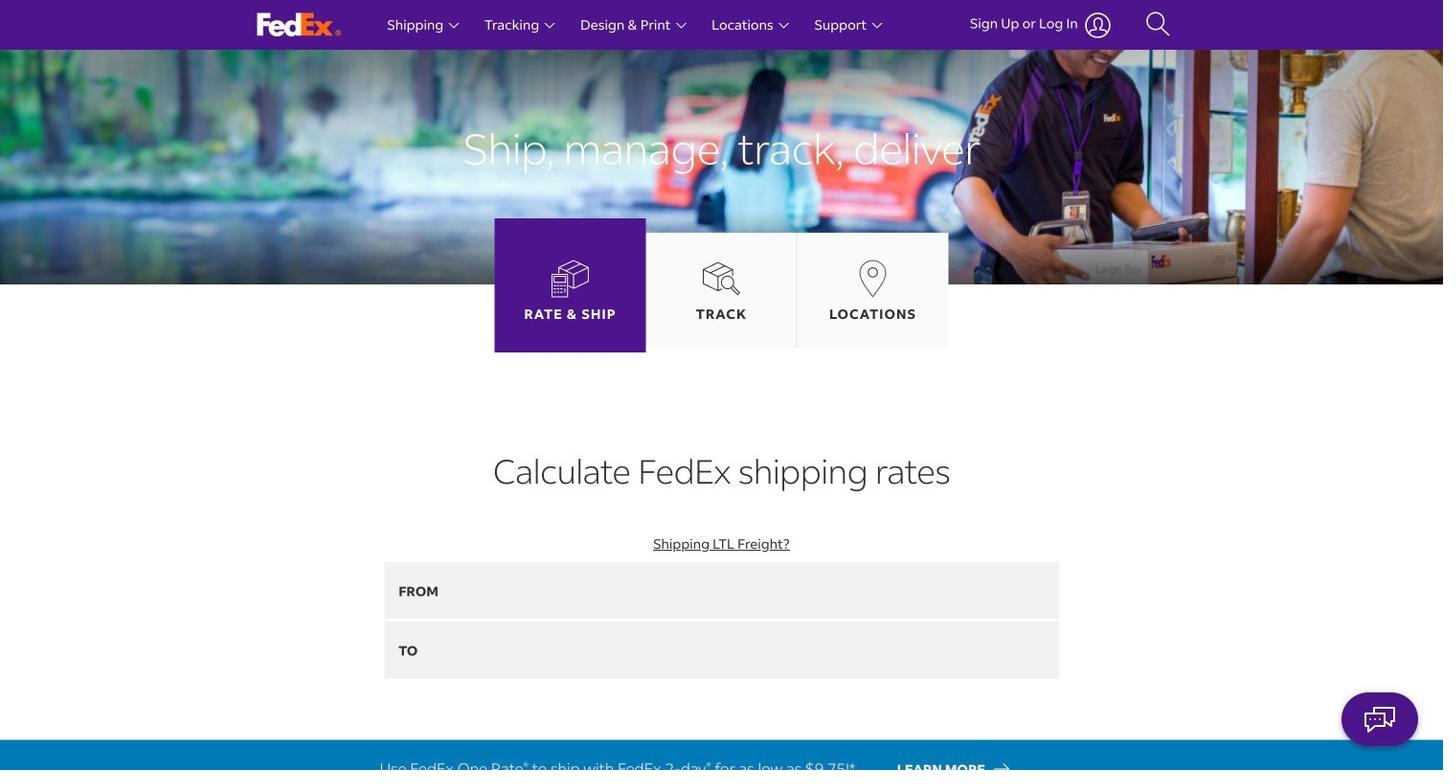 Task type: describe. For each thing, give the bounding box(es) containing it.
get rate and shipping details tab
[[524, 305, 617, 323]]

To address, type in the full address your mailing from. Then use the drop down that appears to select the best address match, below. If you cannot use drop down.  Call 1 800 4 6 3 3 3 3 9. text field
[[384, 621, 1059, 679]]

From address, type in the full address your mailing from. Then use the drop down that appears to select the best address match, below. If you cannot use drop down.  Call 1 800 4 6 3 3 3 3 9. text field
[[384, 562, 1059, 619]]

search image
[[1146, 11, 1171, 39]]



Task type: locate. For each thing, give the bounding box(es) containing it.
get tracking information tab
[[696, 305, 747, 323]]

get location information tab
[[830, 305, 917, 323]]

sign up or log in image
[[1085, 12, 1112, 38]]

fedex logo image
[[257, 13, 342, 37]]

tab
[[495, 218, 646, 353], [646, 233, 798, 348], [798, 233, 949, 348]]

tab list
[[495, 218, 949, 353]]



